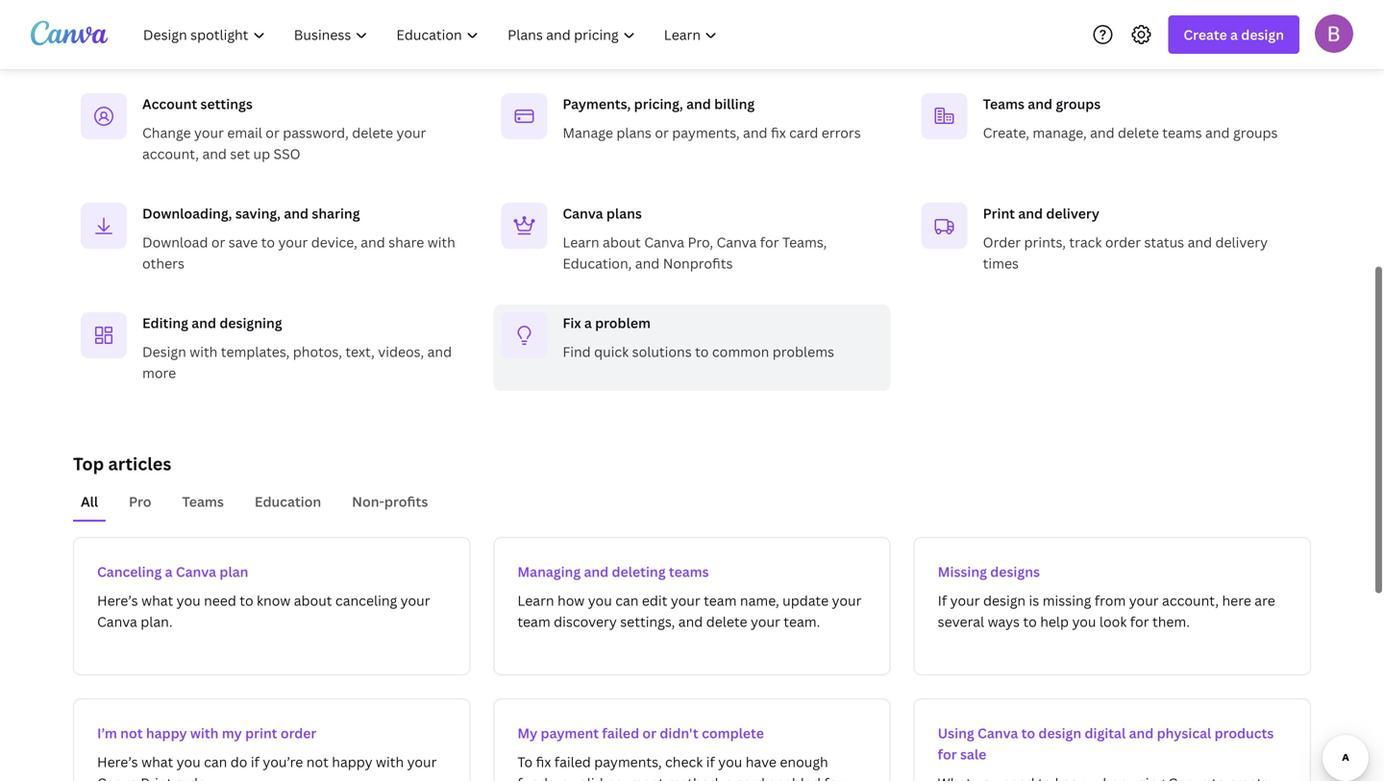 Task type: locate. For each thing, give the bounding box(es) containing it.
here's down i'm
[[97, 753, 138, 772]]

look
[[1100, 613, 1127, 631]]

1 horizontal spatial teams
[[983, 95, 1025, 113]]

create
[[1184, 25, 1228, 44]]

design left digital at the right bottom of page
[[1039, 724, 1082, 743]]

1 vertical spatial teams
[[182, 493, 224, 511]]

0 vertical spatial about
[[603, 233, 641, 251]]

fix inside to fix failed payments, check if you have enough funds, a valid payment method, a card enabled fo
[[536, 753, 551, 772]]

fix left errors
[[771, 124, 786, 142]]

2 what from the top
[[141, 753, 173, 772]]

what inside here's what you can do if you're not happy with your canva print order.
[[141, 753, 173, 772]]

1 if from the left
[[251, 753, 260, 772]]

1 horizontal spatial learn
[[563, 233, 600, 251]]

a for fix
[[584, 314, 592, 332]]

how
[[558, 592, 585, 610]]

0 horizontal spatial payment
[[541, 724, 599, 743]]

can inside learn how you can edit your team name, update your team discovery settings, and delete your team.
[[616, 592, 639, 610]]

what up 'plan.'
[[141, 592, 173, 610]]

common
[[712, 343, 770, 361]]

or down payments, pricing, and billing
[[655, 124, 669, 142]]

1 vertical spatial what
[[141, 753, 173, 772]]

for left teams,
[[760, 233, 779, 251]]

profits
[[385, 493, 428, 511]]

help
[[1041, 613, 1069, 631]]

1 horizontal spatial about
[[603, 233, 641, 251]]

digital
[[1085, 724, 1126, 743]]

you inside here's what you need to know about canceling your canva plan.
[[177, 592, 201, 610]]

for inside 'using canva to design digital and physical products for sale'
[[938, 746, 957, 764]]

0 vertical spatial groups
[[1056, 95, 1101, 113]]

0 horizontal spatial failed
[[555, 753, 591, 772]]

to inside 'download or save to your device, and share with others'
[[261, 233, 275, 251]]

1 vertical spatial can
[[204, 753, 227, 772]]

print up order
[[983, 204, 1015, 223]]

for inside learn about canva pro, canva for teams, education, and nonprofits
[[760, 233, 779, 251]]

1 what from the top
[[141, 592, 173, 610]]

for
[[760, 233, 779, 251], [1130, 613, 1149, 631], [938, 746, 957, 764]]

canva inside here's what you can do if you're not happy with your canva print order.
[[97, 774, 137, 782]]

not
[[120, 724, 143, 743], [306, 753, 329, 772]]

text,
[[346, 343, 375, 361]]

up
[[253, 145, 270, 163]]

fix up the funds,
[[536, 753, 551, 772]]

a right fix
[[584, 314, 592, 332]]

find
[[563, 343, 591, 361]]

1 horizontal spatial if
[[706, 753, 715, 772]]

0 horizontal spatial team
[[518, 613, 551, 631]]

to down is
[[1023, 613, 1037, 631]]

2 if from the left
[[706, 753, 715, 772]]

your inside 'download or save to your device, and share with others'
[[278, 233, 308, 251]]

account, down change on the left top of the page
[[142, 145, 199, 163]]

0 vertical spatial payments,
[[672, 124, 740, 142]]

0 horizontal spatial not
[[120, 724, 143, 743]]

payments,
[[672, 124, 740, 142], [594, 753, 662, 772]]

know
[[257, 592, 291, 610]]

education
[[255, 493, 321, 511]]

you for team
[[588, 592, 612, 610]]

device,
[[311, 233, 357, 251]]

you up discovery
[[588, 592, 612, 610]]

0 horizontal spatial if
[[251, 753, 260, 772]]

canva up sale
[[978, 724, 1018, 743]]

0 horizontal spatial delivery
[[1046, 204, 1100, 223]]

account, for and
[[142, 145, 199, 163]]

2 vertical spatial for
[[938, 746, 957, 764]]

0 vertical spatial order
[[1106, 233, 1141, 251]]

can left do
[[204, 753, 227, 772]]

plan
[[220, 563, 248, 581]]

teams and groups
[[983, 95, 1101, 113]]

teams right pro on the bottom
[[182, 493, 224, 511]]

billing
[[715, 95, 755, 113]]

1 vertical spatial plans
[[607, 204, 642, 223]]

what inside here's what you need to know about canceling your canva plan.
[[141, 592, 173, 610]]

0 vertical spatial fix
[[771, 124, 786, 142]]

account, up them.
[[1162, 592, 1219, 610]]

delete down name,
[[706, 613, 748, 631]]

payments, down my payment failed or didn't complete
[[594, 753, 662, 772]]

1 vertical spatial happy
[[332, 753, 373, 772]]

canva
[[563, 204, 603, 223], [644, 233, 685, 251], [717, 233, 757, 251], [176, 563, 216, 581], [97, 613, 137, 631], [978, 724, 1018, 743], [97, 774, 137, 782]]

1 vertical spatial failed
[[555, 753, 591, 772]]

you down complete
[[719, 753, 743, 772]]

if inside to fix failed payments, check if you have enough funds, a valid payment method, a card enabled fo
[[706, 753, 715, 772]]

1 vertical spatial for
[[1130, 613, 1149, 631]]

1 vertical spatial delivery
[[1216, 233, 1268, 251]]

if up method, at the bottom of the page
[[706, 753, 715, 772]]

payments, down billing
[[672, 124, 740, 142]]

1 horizontal spatial team
[[704, 592, 737, 610]]

design up 'ways'
[[984, 592, 1026, 610]]

0 vertical spatial teams
[[983, 95, 1025, 113]]

0 vertical spatial team
[[704, 592, 737, 610]]

0 vertical spatial learn
[[563, 233, 600, 251]]

top
[[73, 452, 104, 476]]

payment right my at the bottom left
[[541, 724, 599, 743]]

a for create
[[1231, 25, 1238, 44]]

plans down pricing,
[[617, 124, 652, 142]]

0 horizontal spatial for
[[760, 233, 779, 251]]

a inside dropdown button
[[1231, 25, 1238, 44]]

can inside here's what you can do if you're not happy with your canva print order.
[[204, 753, 227, 772]]

team left discovery
[[518, 613, 551, 631]]

1 horizontal spatial payment
[[607, 774, 664, 782]]

0 horizontal spatial teams
[[182, 493, 224, 511]]

1 horizontal spatial for
[[938, 746, 957, 764]]

0 vertical spatial failed
[[602, 724, 639, 743]]

learn up 'education,'
[[563, 233, 600, 251]]

payments, inside to fix failed payments, check if you have enough funds, a valid payment method, a card enabled fo
[[594, 753, 662, 772]]

design inside 'using canva to design digital and physical products for sale'
[[1039, 724, 1082, 743]]

1 vertical spatial team
[[518, 613, 551, 631]]

delete right manage,
[[1118, 124, 1159, 142]]

plans up 'education,'
[[607, 204, 642, 223]]

a right create
[[1231, 25, 1238, 44]]

you inside if your design is missing from your account, here are several ways to help you look for them.
[[1072, 613, 1097, 631]]

0 horizontal spatial learn
[[518, 592, 554, 610]]

from
[[1095, 592, 1126, 610]]

a right method, at the bottom of the page
[[725, 774, 733, 782]]

1 horizontal spatial payments,
[[672, 124, 740, 142]]

print
[[983, 204, 1015, 223], [141, 774, 172, 782]]

a left valid
[[561, 774, 569, 782]]

here's
[[97, 592, 138, 610], [97, 753, 138, 772]]

delete inside learn how you can edit your team name, update your team discovery settings, and delete your team.
[[706, 613, 748, 631]]

0 vertical spatial plans
[[617, 124, 652, 142]]

create a design
[[1184, 25, 1285, 44]]

2 vertical spatial design
[[1039, 724, 1082, 743]]

0 vertical spatial print
[[983, 204, 1015, 223]]

0 horizontal spatial about
[[294, 592, 332, 610]]

1 horizontal spatial order
[[1106, 233, 1141, 251]]

1 vertical spatial payment
[[607, 774, 664, 782]]

card left errors
[[790, 124, 819, 142]]

1 horizontal spatial design
[[1039, 724, 1082, 743]]

payments, for and
[[672, 124, 740, 142]]

0 vertical spatial card
[[790, 124, 819, 142]]

teams up create,
[[983, 95, 1025, 113]]

or inside change your email or password, delete your account, and set up sso
[[266, 124, 280, 142]]

0 horizontal spatial print
[[141, 774, 172, 782]]

card inside to fix failed payments, check if you have enough funds, a valid payment method, a card enabled fo
[[736, 774, 765, 782]]

you inside to fix failed payments, check if you have enough funds, a valid payment method, a card enabled fo
[[719, 753, 743, 772]]

to inside if your design is missing from your account, here are several ways to help you look for them.
[[1023, 613, 1037, 631]]

you for plan.
[[177, 592, 201, 610]]

0 horizontal spatial design
[[984, 592, 1026, 610]]

0 horizontal spatial card
[[736, 774, 765, 782]]

1 horizontal spatial delete
[[706, 613, 748, 631]]

about up 'education,'
[[603, 233, 641, 251]]

manage
[[563, 124, 613, 142]]

missing
[[1043, 592, 1092, 610]]

design inside if your design is missing from your account, here are several ways to help you look for them.
[[984, 592, 1026, 610]]

about right know
[[294, 592, 332, 610]]

team left name,
[[704, 592, 737, 610]]

2 horizontal spatial for
[[1130, 613, 1149, 631]]

fix
[[563, 314, 581, 332]]

you're
[[263, 753, 303, 772]]

2 horizontal spatial delete
[[1118, 124, 1159, 142]]

you inside learn how you can edit your team name, update your team discovery settings, and delete your team.
[[588, 592, 612, 610]]

and inside order prints, track order status and delivery times
[[1188, 233, 1213, 251]]

0 horizontal spatial can
[[204, 753, 227, 772]]

teams inside button
[[182, 493, 224, 511]]

order up you're
[[281, 724, 317, 743]]

payment down my payment failed or didn't complete
[[607, 774, 664, 782]]

happy right you're
[[332, 753, 373, 772]]

0 horizontal spatial happy
[[146, 724, 187, 743]]

1 horizontal spatial account,
[[1162, 592, 1219, 610]]

for inside if your design is missing from your account, here are several ways to help you look for them.
[[1130, 613, 1149, 631]]

for down using
[[938, 746, 957, 764]]

1 vertical spatial order
[[281, 724, 317, 743]]

1 horizontal spatial failed
[[602, 724, 639, 743]]

1 vertical spatial not
[[306, 753, 329, 772]]

pro button
[[121, 484, 159, 520]]

failed inside to fix failed payments, check if you have enough funds, a valid payment method, a card enabled fo
[[555, 753, 591, 772]]

canva inside 'using canva to design digital and physical products for sale'
[[978, 724, 1018, 743]]

1 vertical spatial design
[[984, 592, 1026, 610]]

0 vertical spatial here's
[[97, 592, 138, 610]]

browse by topic
[[73, 47, 208, 70]]

and inside 'using canva to design digital and physical products for sale'
[[1129, 724, 1154, 743]]

and
[[687, 95, 711, 113], [1028, 95, 1053, 113], [743, 124, 768, 142], [1090, 124, 1115, 142], [1206, 124, 1230, 142], [202, 145, 227, 163], [284, 204, 309, 223], [1019, 204, 1043, 223], [361, 233, 385, 251], [1188, 233, 1213, 251], [635, 254, 660, 273], [192, 314, 216, 332], [427, 343, 452, 361], [584, 563, 609, 581], [679, 613, 703, 631], [1129, 724, 1154, 743]]

valid
[[572, 774, 603, 782]]

failed
[[602, 724, 639, 743], [555, 753, 591, 772]]

0 horizontal spatial payments,
[[594, 753, 662, 772]]

or inside 'download or save to your device, and share with others'
[[211, 233, 225, 251]]

0 vertical spatial can
[[616, 592, 639, 610]]

save
[[229, 233, 258, 251]]

you up order.
[[177, 753, 201, 772]]

your
[[194, 124, 224, 142], [397, 124, 426, 142], [278, 233, 308, 251], [401, 592, 430, 610], [671, 592, 701, 610], [832, 592, 862, 610], [951, 592, 980, 610], [1129, 592, 1159, 610], [751, 613, 781, 631], [407, 753, 437, 772]]

0 horizontal spatial account,
[[142, 145, 199, 163]]

payment inside to fix failed payments, check if you have enough funds, a valid payment method, a card enabled fo
[[607, 774, 664, 782]]

your inside here's what you need to know about canceling your canva plan.
[[401, 592, 430, 610]]

download
[[142, 233, 208, 251]]

what down i'm not happy with my print order
[[141, 753, 173, 772]]

failed for fix
[[555, 753, 591, 772]]

or left didn't
[[643, 724, 657, 743]]

order right track
[[1106, 233, 1141, 251]]

enabled
[[769, 774, 821, 782]]

to right using
[[1022, 724, 1036, 743]]

0 vertical spatial not
[[120, 724, 143, 743]]

i'm
[[97, 724, 117, 743]]

if inside here's what you can do if you're not happy with your canva print order.
[[251, 753, 260, 772]]

1 horizontal spatial print
[[983, 204, 1015, 223]]

1 horizontal spatial can
[[616, 592, 639, 610]]

1 horizontal spatial happy
[[332, 753, 373, 772]]

2 here's from the top
[[97, 753, 138, 772]]

more
[[142, 364, 176, 382]]

fix a problem
[[563, 314, 651, 332]]

can left the edit
[[616, 592, 639, 610]]

0 horizontal spatial teams
[[669, 563, 709, 581]]

about inside learn about canva pro, canva for teams, education, and nonprofits
[[603, 233, 641, 251]]

account, for here
[[1162, 592, 1219, 610]]

0 vertical spatial what
[[141, 592, 173, 610]]

1 horizontal spatial teams
[[1163, 124, 1202, 142]]

learn for learn about canva pro, canva for teams, education, and nonprofits
[[563, 233, 600, 251]]

print left order.
[[141, 774, 172, 782]]

canva left 'plan.'
[[97, 613, 137, 631]]

or left save
[[211, 233, 225, 251]]

not inside here's what you can do if you're not happy with your canva print order.
[[306, 753, 329, 772]]

delivery right status
[[1216, 233, 1268, 251]]

1 vertical spatial payments,
[[594, 753, 662, 772]]

1 vertical spatial print
[[141, 774, 172, 782]]

design right create
[[1242, 25, 1285, 44]]

0 vertical spatial design
[[1242, 25, 1285, 44]]

design with templates, photos, text, videos, and more
[[142, 343, 452, 382]]

account, inside if your design is missing from your account, here are several ways to help you look for them.
[[1162, 592, 1219, 610]]

saving,
[[235, 204, 281, 223]]

a for canceling
[[165, 563, 173, 581]]

card
[[790, 124, 819, 142], [736, 774, 765, 782]]

1 vertical spatial account,
[[1162, 592, 1219, 610]]

for right the look
[[1130, 613, 1149, 631]]

card down have
[[736, 774, 765, 782]]

do
[[231, 753, 248, 772]]

happy up order.
[[146, 724, 187, 743]]

you down missing
[[1072, 613, 1097, 631]]

2 horizontal spatial design
[[1242, 25, 1285, 44]]

manage,
[[1033, 124, 1087, 142]]

delivery inside order prints, track order status and delivery times
[[1216, 233, 1268, 251]]

0 vertical spatial delivery
[[1046, 204, 1100, 223]]

1 vertical spatial teams
[[669, 563, 709, 581]]

learn about canva pro, canva for teams, education, and nonprofits
[[563, 233, 827, 273]]

1 here's from the top
[[97, 592, 138, 610]]

learn down managing
[[518, 592, 554, 610]]

learn
[[563, 233, 600, 251], [518, 592, 554, 610]]

didn't
[[660, 724, 699, 743]]

here's inside here's what you need to know about canceling your canva plan.
[[97, 592, 138, 610]]

happy inside here's what you can do if you're not happy with your canva print order.
[[332, 753, 373, 772]]

deleting
[[612, 563, 666, 581]]

1 horizontal spatial card
[[790, 124, 819, 142]]

bob builder image
[[1315, 14, 1354, 53]]

1 horizontal spatial not
[[306, 753, 329, 772]]

1 vertical spatial fix
[[536, 753, 551, 772]]

0 vertical spatial payment
[[541, 724, 599, 743]]

and inside learn about canva pro, canva for teams, education, and nonprofits
[[635, 254, 660, 273]]

you
[[177, 592, 201, 610], [588, 592, 612, 610], [1072, 613, 1097, 631], [177, 753, 201, 772], [719, 753, 743, 772]]

1 horizontal spatial fix
[[771, 124, 786, 142]]

password,
[[283, 124, 349, 142]]

design inside dropdown button
[[1242, 25, 1285, 44]]

order prints, track order status and delivery times
[[983, 233, 1268, 273]]

here's inside here's what you can do if you're not happy with your canva print order.
[[97, 753, 138, 772]]

1 vertical spatial here's
[[97, 753, 138, 772]]

delivery
[[1046, 204, 1100, 223], [1216, 233, 1268, 251]]

not right you're
[[306, 753, 329, 772]]

to right need at left
[[240, 592, 253, 610]]

plans
[[617, 124, 652, 142], [607, 204, 642, 223]]

can for edit
[[616, 592, 639, 610]]

0 horizontal spatial delete
[[352, 124, 393, 142]]

name,
[[740, 592, 779, 610]]

delete right password,
[[352, 124, 393, 142]]

missing designs
[[938, 563, 1040, 581]]

if right do
[[251, 753, 260, 772]]

not right i'm
[[120, 724, 143, 743]]

designs
[[991, 563, 1040, 581]]

you inside here's what you can do if you're not happy with your canva print order.
[[177, 753, 201, 772]]

ways
[[988, 613, 1020, 631]]

1 vertical spatial about
[[294, 592, 332, 610]]

delivery up track
[[1046, 204, 1100, 223]]

groups
[[1056, 95, 1101, 113], [1234, 124, 1278, 142]]

times
[[983, 254, 1019, 273]]

to fix failed payments, check if you have enough funds, a valid payment method, a card enabled fo
[[518, 753, 859, 782]]

here's down "canceling"
[[97, 592, 138, 610]]

learn inside learn how you can edit your team name, update your team discovery settings, and delete your team.
[[518, 592, 554, 610]]

to
[[261, 233, 275, 251], [695, 343, 709, 361], [240, 592, 253, 610], [1023, 613, 1037, 631], [1022, 724, 1036, 743]]

pricing,
[[634, 95, 683, 113]]

to right save
[[261, 233, 275, 251]]

0 vertical spatial for
[[760, 233, 779, 251]]

a right "canceling"
[[165, 563, 173, 581]]

errors
[[822, 124, 861, 142]]

account, inside change your email or password, delete your account, and set up sso
[[142, 145, 199, 163]]

or up up
[[266, 124, 280, 142]]

0 horizontal spatial fix
[[536, 753, 551, 772]]

photos,
[[293, 343, 342, 361]]

solutions
[[632, 343, 692, 361]]

sso
[[274, 145, 301, 163]]

1 horizontal spatial groups
[[1234, 124, 1278, 142]]

canva down i'm
[[97, 774, 137, 782]]

you left need at left
[[177, 592, 201, 610]]

topic
[[165, 47, 208, 70]]

1 vertical spatial learn
[[518, 592, 554, 610]]

non-profits
[[352, 493, 428, 511]]

top level navigation element
[[131, 15, 734, 54]]

1 horizontal spatial delivery
[[1216, 233, 1268, 251]]

managing and deleting teams
[[518, 563, 709, 581]]

here's what you need to know about canceling your canva plan.
[[97, 592, 430, 631]]

1 vertical spatial card
[[736, 774, 765, 782]]

0 vertical spatial account,
[[142, 145, 199, 163]]

learn inside learn about canva pro, canva for teams, education, and nonprofits
[[563, 233, 600, 251]]



Task type: describe. For each thing, give the bounding box(es) containing it.
team.
[[784, 613, 820, 631]]

my
[[222, 724, 242, 743]]

order inside order prints, track order status and delivery times
[[1106, 233, 1141, 251]]

is
[[1029, 592, 1040, 610]]

settings
[[200, 95, 253, 113]]

designing
[[220, 314, 282, 332]]

plan.
[[141, 613, 173, 631]]

if for do
[[251, 753, 260, 772]]

change
[[142, 124, 191, 142]]

top articles
[[73, 452, 171, 476]]

videos,
[[378, 343, 424, 361]]

find quick solutions to common problems
[[563, 343, 835, 361]]

payments, pricing, and billing
[[563, 95, 755, 113]]

change your email or password, delete your account, and set up sso
[[142, 124, 426, 163]]

manage plans or payments, and fix card errors
[[563, 124, 861, 142]]

teams button
[[175, 484, 232, 520]]

order
[[983, 233, 1021, 251]]

downloading,
[[142, 204, 232, 223]]

missing
[[938, 563, 987, 581]]

pro,
[[688, 233, 713, 251]]

non-profits button
[[344, 484, 436, 520]]

you for your
[[177, 753, 201, 772]]

to inside here's what you need to know about canceling your canva plan.
[[240, 592, 253, 610]]

print and delivery
[[983, 204, 1100, 223]]

all button
[[73, 484, 106, 520]]

update
[[783, 592, 829, 610]]

to
[[518, 753, 533, 772]]

need
[[204, 592, 236, 610]]

plans for canva
[[607, 204, 642, 223]]

design for your
[[984, 592, 1026, 610]]

using canva to design digital and physical products for sale
[[938, 724, 1274, 764]]

and inside design with templates, photos, text, videos, and more
[[427, 343, 452, 361]]

order.
[[176, 774, 213, 782]]

plans for manage
[[617, 124, 652, 142]]

funds,
[[518, 774, 558, 782]]

what for not
[[141, 753, 173, 772]]

education button
[[247, 484, 329, 520]]

with inside design with templates, photos, text, videos, and more
[[190, 343, 218, 361]]

with inside here's what you can do if you're not happy with your canva print order.
[[376, 753, 404, 772]]

discovery
[[554, 613, 617, 631]]

and inside 'download or save to your device, and share with others'
[[361, 233, 385, 251]]

and inside change your email or password, delete your account, and set up sso
[[202, 145, 227, 163]]

problems
[[773, 343, 835, 361]]

canceling
[[97, 563, 162, 581]]

my payment failed or didn't complete
[[518, 724, 764, 743]]

if for check
[[706, 753, 715, 772]]

learn how you can edit your team name, update your team discovery settings, and delete your team.
[[518, 592, 862, 631]]

method,
[[668, 774, 722, 782]]

editing and designing
[[142, 314, 282, 332]]

i'm not happy with my print order
[[97, 724, 317, 743]]

email
[[227, 124, 262, 142]]

edit
[[642, 592, 668, 610]]

by
[[139, 47, 160, 70]]

download or save to your device, and share with others
[[142, 233, 456, 273]]

sharing
[[312, 204, 360, 223]]

print inside here's what you can do if you're not happy with your canva print order.
[[141, 774, 172, 782]]

failed for payment
[[602, 724, 639, 743]]

0 vertical spatial teams
[[1163, 124, 1202, 142]]

problem
[[595, 314, 651, 332]]

delete inside change your email or password, delete your account, and set up sso
[[352, 124, 393, 142]]

with inside 'download or save to your device, and share with others'
[[428, 233, 456, 251]]

settings,
[[620, 613, 675, 631]]

if your design is missing from your account, here are several ways to help you look for them.
[[938, 592, 1276, 631]]

to inside 'using canva to design digital and physical products for sale'
[[1022, 724, 1036, 743]]

your inside here's what you can do if you're not happy with your canva print order.
[[407, 753, 437, 772]]

payments,
[[563, 95, 631, 113]]

and inside learn how you can edit your team name, update your team discovery settings, and delete your team.
[[679, 613, 703, 631]]

0 vertical spatial happy
[[146, 724, 187, 743]]

teams for teams
[[182, 493, 224, 511]]

if
[[938, 592, 947, 610]]

canva up need at left
[[176, 563, 216, 581]]

others
[[142, 254, 185, 273]]

learn for learn how you can edit your team name, update your team discovery settings, and delete your team.
[[518, 592, 554, 610]]

canva left pro,
[[644, 233, 685, 251]]

payments, for check
[[594, 753, 662, 772]]

canceling
[[335, 592, 397, 610]]

can for do
[[204, 753, 227, 772]]

account
[[142, 95, 197, 113]]

all
[[81, 493, 98, 511]]

articles
[[108, 452, 171, 476]]

using
[[938, 724, 975, 743]]

non-
[[352, 493, 385, 511]]

canva right pro,
[[717, 233, 757, 251]]

canva inside here's what you need to know about canceling your canva plan.
[[97, 613, 137, 631]]

canva plans
[[563, 204, 642, 223]]

to left common
[[695, 343, 709, 361]]

here
[[1223, 592, 1252, 610]]

here's what you can do if you're not happy with your canva print order.
[[97, 753, 437, 782]]

several
[[938, 613, 985, 631]]

design
[[142, 343, 186, 361]]

create,
[[983, 124, 1030, 142]]

0 horizontal spatial groups
[[1056, 95, 1101, 113]]

using canva to design digital and physical products for sale link
[[914, 699, 1311, 782]]

canva up 'education,'
[[563, 204, 603, 223]]

teams for teams and groups
[[983, 95, 1025, 113]]

them.
[[1153, 613, 1190, 631]]

what for a
[[141, 592, 173, 610]]

enough
[[780, 753, 829, 772]]

education,
[[563, 254, 632, 273]]

here's for here's what you can do if you're not happy with your canva print order.
[[97, 753, 138, 772]]

track
[[1070, 233, 1102, 251]]

0 horizontal spatial order
[[281, 724, 317, 743]]

teams,
[[783, 233, 827, 251]]

here's for here's what you need to know about canceling your canva plan.
[[97, 592, 138, 610]]

canceling a canva plan
[[97, 563, 248, 581]]

about inside here's what you need to know about canceling your canva plan.
[[294, 592, 332, 610]]

sale
[[960, 746, 987, 764]]

design for a
[[1242, 25, 1285, 44]]

pro
[[129, 493, 151, 511]]

are
[[1255, 592, 1276, 610]]

1 vertical spatial groups
[[1234, 124, 1278, 142]]

editing
[[142, 314, 188, 332]]

physical
[[1157, 724, 1212, 743]]



Task type: vqa. For each thing, say whether or not it's contained in the screenshot.


